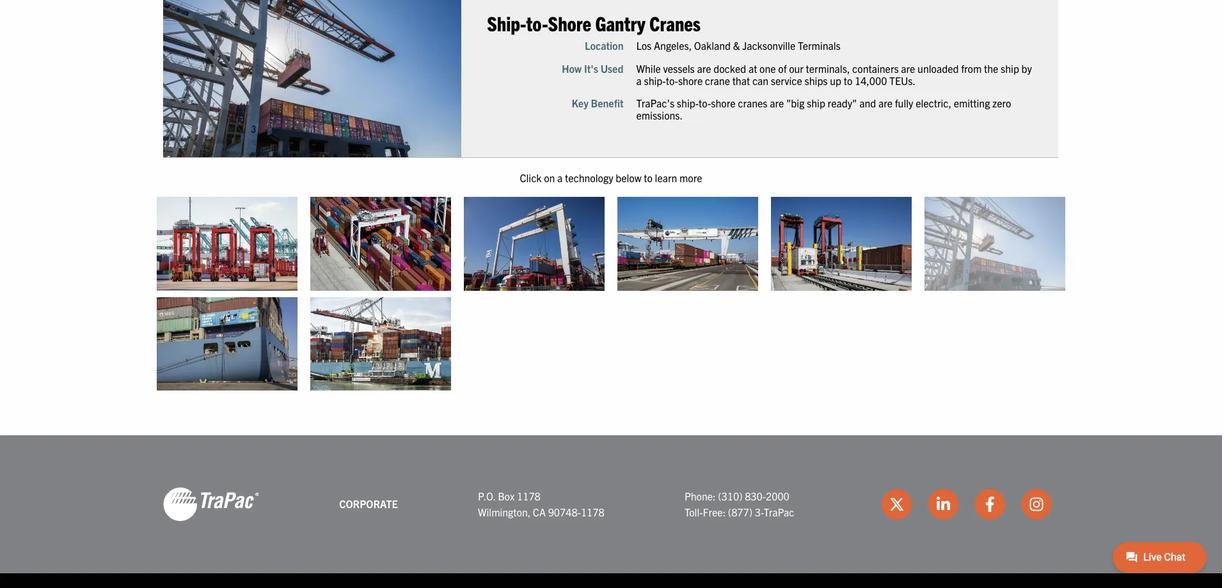 Task type: vqa. For each thing, say whether or not it's contained in the screenshot.
to- in the TRAPAC'S SHIP-TO-SHORE CRANES ARE "BIG SHIP READY" AND ARE FULLY ELECTRIC, EMITTING ZERO EMISSIONS.
yes



Task type: locate. For each thing, give the bounding box(es) containing it.
1178
[[517, 490, 541, 503], [581, 506, 605, 519]]

a right 'on'
[[558, 172, 563, 185]]

a
[[637, 74, 642, 87], [558, 172, 563, 185]]

1 vertical spatial a
[[558, 172, 563, 185]]

terminals,
[[807, 62, 851, 75]]

our
[[790, 62, 804, 75]]

ship
[[1001, 62, 1020, 75], [808, 97, 826, 109]]

ship- right trapac's
[[677, 97, 699, 109]]

trapac los angeles automated radiation scanning image
[[771, 197, 912, 291]]

1178 right ca at the bottom left of page
[[581, 506, 605, 519]]

1 vertical spatial shore
[[712, 97, 736, 109]]

ship-
[[488, 10, 527, 35]]

shore inside "trapac's ship-to-shore cranes are "big ship ready" and are fully electric, emitting zero emissions."
[[712, 97, 736, 109]]

0 horizontal spatial ship-
[[645, 74, 666, 87]]

2 horizontal spatial to-
[[699, 97, 712, 109]]

0 vertical spatial a
[[637, 74, 642, 87]]

1 horizontal spatial shore
[[712, 97, 736, 109]]

how
[[562, 62, 582, 75]]

the
[[985, 62, 999, 75]]

shore
[[679, 74, 703, 87], [712, 97, 736, 109]]

up
[[831, 74, 842, 87]]

location
[[585, 39, 624, 52]]

ship-
[[645, 74, 666, 87], [677, 97, 699, 109]]

0 horizontal spatial to-
[[527, 10, 549, 35]]

to-
[[527, 10, 549, 35], [666, 74, 679, 87], [699, 97, 712, 109]]

shore
[[549, 10, 592, 35]]

corporate image
[[163, 487, 259, 523]]

phone:
[[685, 490, 716, 503]]

click
[[520, 172, 542, 185]]

and
[[860, 97, 877, 109]]

1 vertical spatial 1178
[[581, 506, 605, 519]]

0 vertical spatial 1178
[[517, 490, 541, 503]]

to left learn at the right of page
[[644, 172, 653, 185]]

unloaded
[[918, 62, 960, 75]]

ship- inside while vessels are docked at one of our terminals, containers are unloaded from the ship by a ship-to-shore crane that can service ships up to 14,000 teus.
[[645, 74, 666, 87]]

p.o.
[[478, 490, 496, 503]]

1 vertical spatial to
[[644, 172, 653, 185]]

ship- up trapac's
[[645, 74, 666, 87]]

0 vertical spatial to
[[844, 74, 853, 87]]

electric,
[[916, 97, 952, 109]]

1 horizontal spatial to-
[[666, 74, 679, 87]]

to right up
[[844, 74, 853, 87]]

1 vertical spatial ship
[[808, 97, 826, 109]]

learn
[[655, 172, 677, 185]]

1 horizontal spatial 1178
[[581, 506, 605, 519]]

are down oakland
[[698, 62, 712, 75]]

ship right '"big'
[[808, 97, 826, 109]]

0 horizontal spatial shore
[[679, 74, 703, 87]]

at
[[749, 62, 758, 75]]

to
[[844, 74, 853, 87], [644, 172, 653, 185]]

1 vertical spatial ship-
[[677, 97, 699, 109]]

p.o. box 1178 wilmington, ca 90748-1178
[[478, 490, 605, 519]]

ship-to-shore gantry cranes
[[488, 10, 701, 35]]

footer containing p.o. box 1178
[[0, 436, 1223, 589]]

docked
[[714, 62, 747, 75]]

1 horizontal spatial to
[[844, 74, 853, 87]]

are
[[698, 62, 712, 75], [902, 62, 916, 75], [771, 97, 785, 109], [879, 97, 893, 109]]

how it's used
[[562, 62, 624, 75]]

are right and
[[879, 97, 893, 109]]

0 horizontal spatial ship
[[808, 97, 826, 109]]

footer
[[0, 436, 1223, 589]]

shore down crane
[[712, 97, 736, 109]]

it's
[[585, 62, 599, 75]]

terminals
[[798, 39, 841, 52]]

0 vertical spatial shore
[[679, 74, 703, 87]]

crane
[[706, 74, 731, 87]]

1 horizontal spatial ship
[[1001, 62, 1020, 75]]

"big
[[787, 97, 805, 109]]

1 horizontal spatial a
[[637, 74, 642, 87]]

0 vertical spatial ship
[[1001, 62, 1020, 75]]

a up trapac's
[[637, 74, 642, 87]]

zero
[[993, 97, 1012, 109]]

more
[[680, 172, 703, 185]]

0 horizontal spatial 1178
[[517, 490, 541, 503]]

1178 up ca at the bottom left of page
[[517, 490, 541, 503]]

2000
[[766, 490, 790, 503]]

1 vertical spatial to-
[[666, 74, 679, 87]]

ship inside "trapac's ship-to-shore cranes are "big ship ready" and are fully electric, emitting zero emissions."
[[808, 97, 826, 109]]

1 horizontal spatial ship-
[[677, 97, 699, 109]]

of
[[779, 62, 787, 75]]

trapac
[[764, 506, 795, 519]]

to inside while vessels are docked at one of our terminals, containers are unloaded from the ship by a ship-to-shore crane that can service ships up to 14,000 teus.
[[844, 74, 853, 87]]

2 vertical spatial to-
[[699, 97, 712, 109]]

shore left crane
[[679, 74, 703, 87]]

key benefit
[[572, 97, 624, 109]]

while
[[637, 62, 661, 75]]

14,000
[[856, 74, 888, 87]]

to- inside "trapac's ship-to-shore cranes are "big ship ready" and are fully electric, emitting zero emissions."
[[699, 97, 712, 109]]

0 vertical spatial ship-
[[645, 74, 666, 87]]

are left '"big'
[[771, 97, 785, 109]]

can
[[753, 74, 769, 87]]

ship left by
[[1001, 62, 1020, 75]]



Task type: describe. For each thing, give the bounding box(es) containing it.
emitting
[[955, 97, 991, 109]]

teus.
[[890, 74, 916, 87]]

0 horizontal spatial a
[[558, 172, 563, 185]]

wilmington,
[[478, 506, 531, 519]]

los angeles, oakland & jacksonville terminals
[[637, 39, 841, 52]]

&
[[734, 39, 741, 52]]

trapac los angeles automated stacking crane image
[[310, 197, 451, 291]]

ship inside while vessels are docked at one of our terminals, containers are unloaded from the ship by a ship-to-shore crane that can service ships up to 14,000 teus.
[[1001, 62, 1020, 75]]

trapac's ship-to-shore cranes are "big ship ready" and are fully electric, emitting zero emissions.
[[637, 97, 1012, 122]]

(877)
[[728, 506, 753, 519]]

free:
[[703, 506, 726, 519]]

los
[[637, 39, 652, 52]]

are left unloaded
[[902, 62, 916, 75]]

ships
[[805, 74, 828, 87]]

vessels
[[664, 62, 695, 75]]

below
[[616, 172, 642, 185]]

cranes
[[650, 10, 701, 35]]

a inside while vessels are docked at one of our terminals, containers are unloaded from the ship by a ship-to-shore crane that can service ships up to 14,000 teus.
[[637, 74, 642, 87]]

to- inside while vessels are docked at one of our terminals, containers are unloaded from the ship by a ship-to-shore crane that can service ships up to 14,000 teus.
[[666, 74, 679, 87]]

benefit
[[591, 97, 624, 109]]

830-
[[745, 490, 766, 503]]

angeles,
[[655, 39, 692, 52]]

on
[[544, 172, 555, 185]]

0 horizontal spatial to
[[644, 172, 653, 185]]

oakland
[[695, 39, 731, 52]]

technology
[[565, 172, 614, 185]]

jacksonville
[[743, 39, 796, 52]]

3-
[[755, 506, 764, 519]]

ship- inside "trapac's ship-to-shore cranes are "big ship ready" and are fully electric, emitting zero emissions."
[[677, 97, 699, 109]]

service
[[772, 74, 803, 87]]

click on a technology below to learn more
[[520, 172, 703, 185]]

cranes
[[739, 97, 768, 109]]

phone: (310) 830-2000 toll-free: (877) 3-trapac
[[685, 490, 795, 519]]

that
[[733, 74, 751, 87]]

while vessels are docked at one of our terminals, containers are unloaded from the ship by a ship-to-shore crane that can service ships up to 14,000 teus.
[[637, 62, 1033, 87]]

toll-
[[685, 506, 703, 519]]

trapac los angeles automated straddle carrier image
[[157, 197, 298, 291]]

containers
[[853, 62, 899, 75]]

gantry
[[596, 10, 646, 35]]

corporate
[[339, 498, 398, 511]]

shore inside while vessels are docked at one of our terminals, containers are unloaded from the ship by a ship-to-shore crane that can service ships up to 14,000 teus.
[[679, 74, 703, 87]]

used
[[601, 62, 624, 75]]

by
[[1022, 62, 1033, 75]]

key
[[572, 97, 589, 109]]

90748-
[[548, 506, 581, 519]]

fully
[[896, 97, 914, 109]]

box
[[498, 490, 515, 503]]

(310)
[[718, 490, 743, 503]]

one
[[760, 62, 777, 75]]

ca
[[533, 506, 546, 519]]

trapac's
[[637, 97, 675, 109]]

from
[[962, 62, 982, 75]]

ready"
[[828, 97, 858, 109]]

0 vertical spatial to-
[[527, 10, 549, 35]]

emissions.
[[637, 109, 683, 122]]



